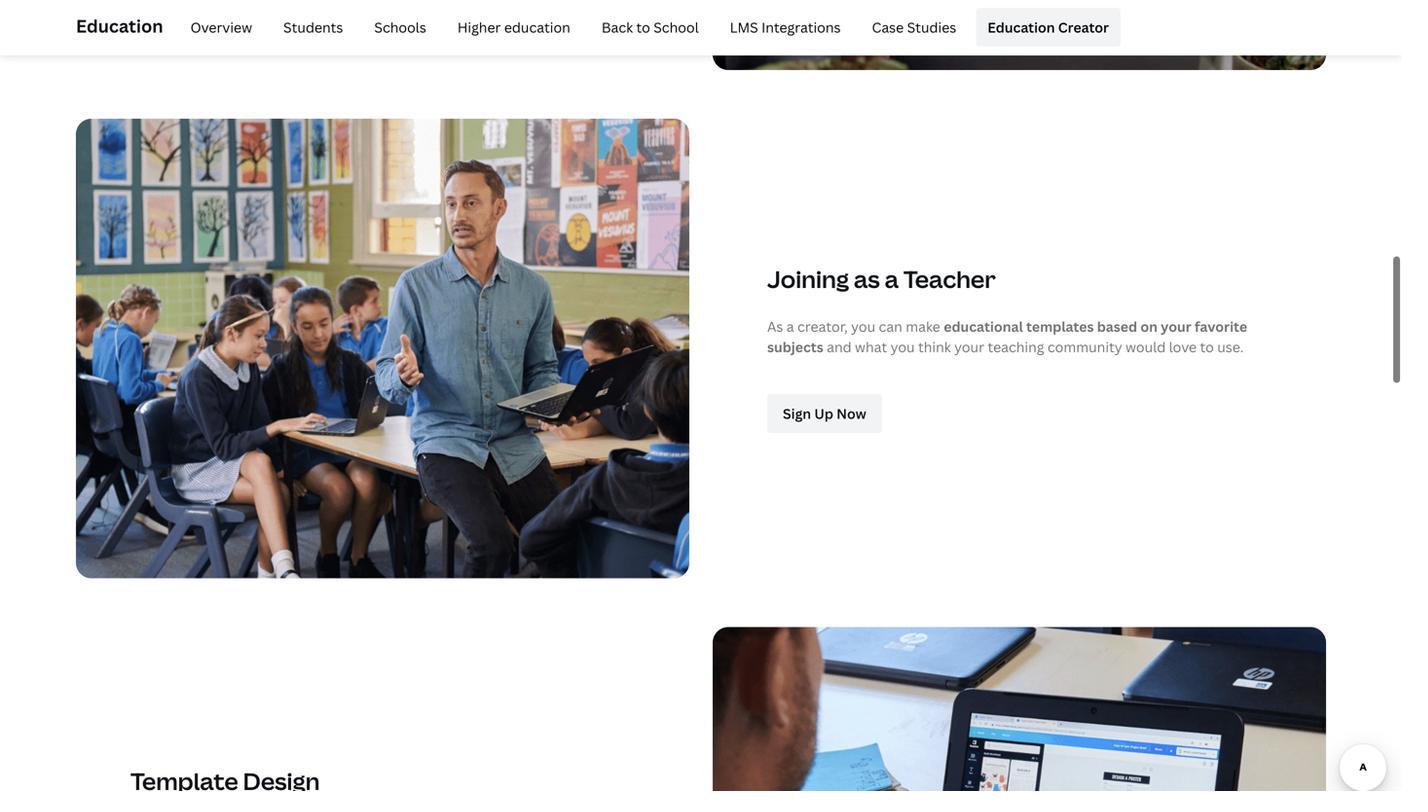 Task type: vqa. For each thing, say whether or not it's contained in the screenshot.
Side Panel TAB LIST
no



Task type: describe. For each thing, give the bounding box(es) containing it.
templates
[[1027, 317, 1094, 336]]

1 horizontal spatial you
[[891, 338, 915, 356]]

education for education
[[76, 14, 163, 38]]

joining as a teacher
[[768, 264, 996, 295]]

think
[[919, 338, 951, 356]]

on
[[1141, 317, 1158, 336]]

lms
[[730, 18, 759, 37]]

case studies link
[[861, 8, 969, 47]]

use.
[[1218, 338, 1244, 356]]

schools
[[374, 18, 426, 37]]

make
[[906, 317, 941, 336]]

as a creator, you can make
[[768, 317, 944, 336]]

schools link
[[363, 8, 438, 47]]

school
[[654, 18, 699, 37]]

case
[[872, 18, 904, 37]]

education teaching image
[[76, 119, 690, 579]]

case studies
[[872, 18, 957, 37]]

students
[[284, 18, 343, 37]]

now
[[837, 405, 867, 423]]

sign up now link
[[768, 394, 882, 433]]

education
[[504, 18, 571, 37]]

your for teaching
[[955, 338, 985, 356]]

0 vertical spatial you
[[852, 317, 876, 336]]

and what you think your teaching community would love to use.
[[824, 338, 1244, 356]]

1 horizontal spatial a
[[885, 264, 899, 295]]

creator
[[1059, 18, 1110, 37]]

sign up now
[[783, 405, 867, 423]]

would
[[1126, 338, 1166, 356]]

as
[[768, 317, 784, 336]]

menu bar containing overview
[[171, 8, 1121, 47]]

love
[[1170, 338, 1197, 356]]

based
[[1098, 317, 1138, 336]]

higher
[[458, 18, 501, 37]]

1 vertical spatial a
[[787, 317, 795, 336]]

your for favorite
[[1161, 317, 1192, 336]]

community
[[1048, 338, 1123, 356]]

teaching
[[988, 338, 1045, 356]]



Task type: locate. For each thing, give the bounding box(es) containing it.
to right back
[[637, 18, 651, 37]]

menu bar
[[171, 8, 1121, 47]]

higher education link
[[446, 8, 582, 47]]

a
[[885, 264, 899, 295], [787, 317, 795, 336]]

lms integrations link
[[719, 8, 853, 47]]

integrations
[[762, 18, 841, 37]]

favorite
[[1195, 317, 1248, 336]]

0 horizontal spatial to
[[637, 18, 651, 37]]

as
[[854, 264, 880, 295]]

what
[[855, 338, 888, 356]]

1 horizontal spatial to
[[1201, 338, 1215, 356]]

studies
[[907, 18, 957, 37]]

to
[[637, 18, 651, 37], [1201, 338, 1215, 356]]

back
[[602, 18, 633, 37]]

overview
[[191, 18, 252, 37]]

1 vertical spatial to
[[1201, 338, 1215, 356]]

0 horizontal spatial education
[[76, 14, 163, 38]]

students link
[[272, 8, 355, 47]]

education inside "link"
[[988, 18, 1055, 37]]

to left "use."
[[1201, 338, 1215, 356]]

education for education creator
[[988, 18, 1055, 37]]

0 vertical spatial to
[[637, 18, 651, 37]]

you up what
[[852, 317, 876, 336]]

back to school link
[[590, 8, 711, 47]]

can
[[879, 317, 903, 336]]

teacher
[[904, 264, 996, 295]]

1 horizontal spatial education
[[988, 18, 1055, 37]]

you down can
[[891, 338, 915, 356]]

up
[[815, 405, 834, 423]]

joining
[[768, 264, 849, 295]]

your
[[1161, 317, 1192, 336], [955, 338, 985, 356]]

1 vertical spatial you
[[891, 338, 915, 356]]

and
[[827, 338, 852, 356]]

your down educational
[[955, 338, 985, 356]]

your inside educational templates based on your favorite subjects
[[1161, 317, 1192, 336]]

1 horizontal spatial your
[[1161, 317, 1192, 336]]

education creator
[[988, 18, 1110, 37]]

you
[[852, 317, 876, 336], [891, 338, 915, 356]]

educational templates based on your favorite subjects
[[768, 317, 1248, 356]]

educational
[[944, 317, 1024, 336]]

1 vertical spatial your
[[955, 338, 985, 356]]

back to school
[[602, 18, 699, 37]]

0 horizontal spatial you
[[852, 317, 876, 336]]

0 vertical spatial your
[[1161, 317, 1192, 336]]

education creator link
[[976, 8, 1121, 47]]

0 horizontal spatial a
[[787, 317, 795, 336]]

higher education
[[458, 18, 571, 37]]

0 vertical spatial a
[[885, 264, 899, 295]]

subjects
[[768, 338, 824, 356]]

education
[[76, 14, 163, 38], [988, 18, 1055, 37]]

lms integrations
[[730, 18, 841, 37]]

creator,
[[798, 317, 848, 336]]

overview link
[[179, 8, 264, 47]]

your up 'love'
[[1161, 317, 1192, 336]]

0 horizontal spatial your
[[955, 338, 985, 356]]

sign
[[783, 405, 811, 423]]



